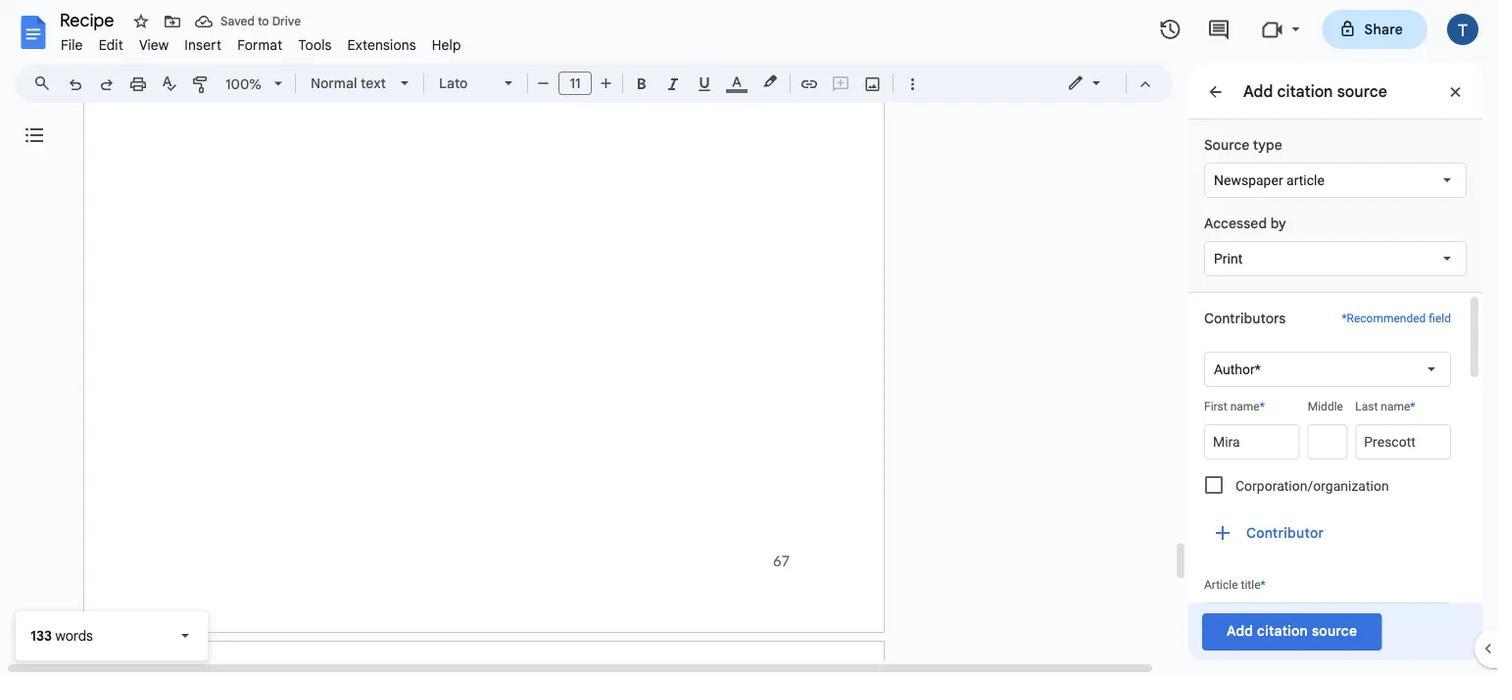 Task type: vqa. For each thing, say whether or not it's contained in the screenshot.
"by"
yes



Task type: locate. For each thing, give the bounding box(es) containing it.
accessed by
[[1205, 215, 1287, 232]]

0 horizontal spatial name
[[1231, 400, 1260, 414]]

1 vertical spatial source
[[1313, 622, 1358, 640]]

* right "article"
[[1261, 578, 1266, 592]]

newspaper article option
[[1215, 171, 1325, 190]]

source inside button
[[1313, 622, 1358, 640]]

*
[[1260, 400, 1265, 414], [1411, 400, 1416, 414], [1261, 578, 1266, 592]]

insert image image
[[862, 70, 885, 97]]

citation down title
[[1258, 622, 1309, 640]]

first name *
[[1205, 400, 1265, 414]]

menu bar banner
[[0, 0, 1499, 676]]

* up the last name (recommended) text field
[[1411, 400, 1416, 414]]

menu bar containing file
[[53, 25, 469, 58]]

* for middle
[[1411, 400, 1416, 414]]

saved to drive
[[221, 14, 301, 29]]

menu bar inside menu bar banner
[[53, 25, 469, 58]]

1 name from the left
[[1231, 400, 1260, 414]]

0 vertical spatial add citation source
[[1244, 81, 1388, 101]]

corporation/organization
[[1236, 478, 1390, 494]]

Font size field
[[559, 72, 600, 96]]

citation
[[1278, 81, 1334, 101], [1258, 622, 1309, 640]]

extensions menu item
[[340, 33, 424, 56]]

*recommended
[[1342, 312, 1427, 325]]

Last name (recommended) text field
[[1356, 424, 1452, 460]]

source
[[1205, 136, 1250, 153]]

normal
[[311, 75, 357, 92]]

article title *
[[1205, 578, 1266, 592]]

name right "first" in the right bottom of the page
[[1231, 400, 1260, 414]]

name right the last
[[1382, 400, 1411, 414]]

tools
[[298, 36, 332, 53]]

words
[[55, 627, 93, 645]]

citation up type at the right of page
[[1278, 81, 1334, 101]]

type
[[1254, 136, 1283, 153]]

*recommended field
[[1342, 312, 1452, 325]]

source
[[1338, 81, 1388, 101], [1313, 622, 1358, 640]]

menu bar
[[53, 25, 469, 58]]

add citation source inside button
[[1227, 622, 1358, 640]]

name
[[1231, 400, 1260, 414], [1382, 400, 1411, 414]]

share button
[[1323, 10, 1428, 49]]

source type
[[1205, 136, 1283, 153]]

extensions
[[348, 36, 416, 53]]

field
[[1430, 312, 1452, 325]]

add down article title * at the right bottom
[[1227, 622, 1254, 640]]

add citation source
[[1244, 81, 1388, 101], [1227, 622, 1358, 640]]

styles list. normal text selected. option
[[311, 70, 389, 97]]

1 vertical spatial citation
[[1258, 622, 1309, 640]]

2 name from the left
[[1382, 400, 1411, 414]]

add inside button
[[1227, 622, 1254, 640]]

edit menu item
[[91, 33, 131, 56]]

last
[[1356, 400, 1379, 414]]

tools menu item
[[291, 33, 340, 56]]

print option
[[1215, 249, 1243, 269]]

* up first name (recommended) text box
[[1260, 400, 1265, 414]]

lato
[[439, 75, 468, 92]]

add
[[1244, 81, 1274, 101], [1227, 622, 1254, 640]]

add citation source down title
[[1227, 622, 1358, 640]]

1 vertical spatial add citation source
[[1227, 622, 1358, 640]]

add citation source button
[[1203, 614, 1382, 651]]

contributor
[[1247, 525, 1325, 542]]

add up type at the right of page
[[1244, 81, 1274, 101]]

saved to drive button
[[190, 8, 306, 35]]

normal text
[[311, 75, 386, 92]]

add citation source up type at the right of page
[[1244, 81, 1388, 101]]

1 horizontal spatial name
[[1382, 400, 1411, 414]]

contributors
[[1205, 310, 1286, 327]]

1 vertical spatial add
[[1227, 622, 1254, 640]]

by
[[1271, 215, 1287, 232]]

drive
[[272, 14, 301, 29]]



Task type: describe. For each thing, give the bounding box(es) containing it.
font list. lato selected. option
[[439, 70, 493, 97]]

middle
[[1308, 400, 1344, 414]]

Menus field
[[25, 70, 68, 97]]

mode and view toolbar
[[1053, 64, 1162, 103]]

view
[[139, 36, 169, 53]]

name for first name
[[1231, 400, 1260, 414]]

Font size text field
[[560, 72, 591, 95]]

First name (recommended) text field
[[1205, 424, 1301, 460]]

last name *
[[1356, 400, 1416, 414]]

Middle name text field
[[1308, 424, 1348, 460]]

Star checkbox
[[127, 8, 155, 35]]

file
[[61, 36, 83, 53]]

Corporation/organization checkbox
[[1206, 476, 1223, 494]]

highlight color image
[[760, 70, 781, 93]]

format menu item
[[230, 33, 291, 56]]

133 words
[[30, 627, 93, 645]]

Zoom text field
[[221, 71, 268, 98]]

text color image
[[726, 70, 748, 93]]

main toolbar
[[58, 0, 928, 406]]

edit
[[99, 36, 123, 53]]

insert menu item
[[177, 33, 230, 56]]

saved
[[221, 14, 255, 29]]

Rename text field
[[53, 8, 125, 31]]

view menu item
[[131, 33, 177, 56]]

article
[[1287, 172, 1325, 188]]

help menu item
[[424, 33, 469, 56]]

text
[[361, 75, 386, 92]]

0 vertical spatial citation
[[1278, 81, 1334, 101]]

accessed
[[1205, 215, 1268, 232]]

0 vertical spatial source
[[1338, 81, 1388, 101]]

0 vertical spatial add
[[1244, 81, 1274, 101]]

file menu item
[[53, 33, 91, 56]]

133
[[30, 627, 52, 645]]

newspaper article
[[1215, 172, 1325, 188]]

author*
[[1215, 361, 1261, 377]]

help
[[432, 36, 461, 53]]

contributor button
[[1205, 516, 1340, 551]]

newspaper
[[1215, 172, 1284, 188]]

format
[[237, 36, 283, 53]]

* for contributors
[[1261, 578, 1266, 592]]

author (recommended) option
[[1215, 360, 1261, 379]]

share
[[1365, 21, 1404, 38]]

first
[[1205, 400, 1228, 414]]

title
[[1242, 578, 1261, 592]]

citation inside add citation source button
[[1258, 622, 1309, 640]]

article
[[1205, 578, 1239, 592]]

Zoom field
[[218, 70, 291, 99]]

add citation source application
[[0, 0, 1499, 676]]

to
[[258, 14, 269, 29]]

name for last name
[[1382, 400, 1411, 414]]

print
[[1215, 250, 1243, 267]]

insert
[[185, 36, 222, 53]]



